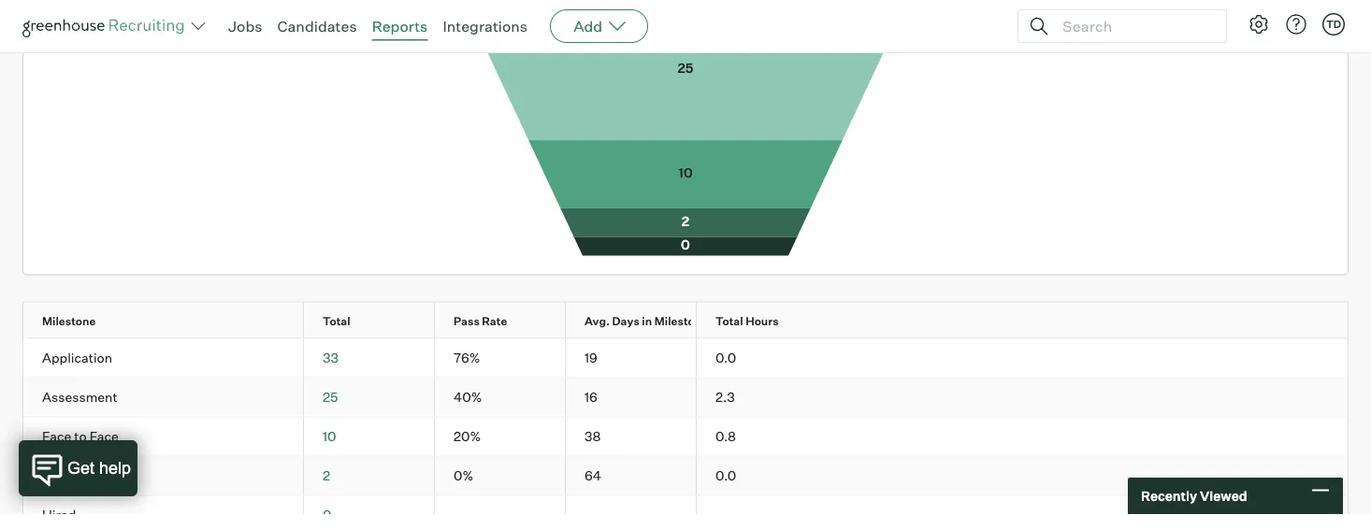 Task type: describe. For each thing, give the bounding box(es) containing it.
reports
[[372, 17, 428, 36]]

jobs
[[228, 17, 262, 36]]

row group containing application
[[23, 340, 1348, 379]]

hours
[[745, 314, 779, 328]]

total for total
[[323, 314, 350, 328]]

milestone inside column header
[[654, 314, 708, 328]]

avg.
[[585, 314, 610, 328]]

td button
[[1322, 13, 1345, 36]]

33
[[323, 350, 339, 367]]

row group containing assessment
[[23, 379, 1348, 418]]

configure image
[[1248, 13, 1270, 36]]

candidates
[[277, 17, 357, 36]]

integrations link
[[443, 17, 528, 36]]

3 cell from the left
[[697, 497, 828, 515]]

add button
[[550, 9, 648, 43]]

recently
[[1141, 488, 1197, 505]]

row group containing offer
[[23, 457, 1348, 497]]

row for row group containing offer
[[23, 457, 1348, 496]]

candidates link
[[277, 17, 357, 36]]

1 cell from the left
[[435, 497, 566, 515]]

total hours
[[715, 314, 779, 328]]

td
[[1326, 18, 1341, 30]]

avg. days in milestone column header
[[566, 303, 713, 339]]

2 cell from the left
[[566, 497, 697, 515]]

2 link
[[323, 468, 330, 485]]

76%
[[454, 350, 480, 367]]

application
[[42, 350, 112, 367]]

0.8
[[715, 429, 736, 445]]

2 face from the left
[[89, 429, 119, 445]]

Search text field
[[1058, 13, 1209, 40]]

viewed
[[1200, 488, 1247, 505]]

offer
[[42, 468, 72, 485]]

row group containing face to face
[[23, 418, 1348, 457]]

total column header
[[304, 303, 451, 339]]

0.0 for 19
[[715, 350, 736, 367]]



Task type: locate. For each thing, give the bounding box(es) containing it.
total up 33
[[323, 314, 350, 328]]

5 row from the top
[[23, 457, 1348, 496]]

milestone column header
[[23, 303, 320, 339]]

row for fifth row group from the top of the page
[[23, 497, 1348, 515]]

pass
[[454, 314, 480, 328]]

0.0
[[715, 350, 736, 367], [715, 468, 736, 485]]

4 row group from the top
[[23, 457, 1348, 497]]

pass rate column header
[[435, 303, 582, 339]]

1 0.0 from the top
[[715, 350, 736, 367]]

1 row from the top
[[23, 303, 1348, 339]]

milestone
[[42, 314, 96, 328], [654, 314, 708, 328]]

0 horizontal spatial milestone
[[42, 314, 96, 328]]

row for row group containing face to face
[[23, 418, 1348, 457]]

33 link
[[323, 350, 339, 367]]

10 link
[[323, 429, 336, 445]]

1 vertical spatial 0.0
[[715, 468, 736, 485]]

row
[[23, 303, 1348, 339], [23, 340, 1348, 378], [23, 379, 1348, 417], [23, 418, 1348, 457], [23, 457, 1348, 496], [23, 497, 1348, 515]]

row containing face to face
[[23, 418, 1348, 457]]

row group
[[23, 340, 1348, 379], [23, 379, 1348, 418], [23, 418, 1348, 457], [23, 457, 1348, 497], [23, 497, 1348, 515]]

3 row from the top
[[23, 379, 1348, 417]]

0%
[[454, 468, 473, 485]]

0 vertical spatial 0.0
[[715, 350, 736, 367]]

face left 'to'
[[42, 429, 71, 445]]

64
[[585, 468, 601, 485]]

0.0 for 64
[[715, 468, 736, 485]]

jobs link
[[228, 17, 262, 36]]

20%
[[454, 429, 481, 445]]

5 row group from the top
[[23, 497, 1348, 515]]

grid containing application
[[23, 303, 1348, 515]]

milestone inside column header
[[42, 314, 96, 328]]

2 milestone from the left
[[654, 314, 708, 328]]

1 milestone from the left
[[42, 314, 96, 328]]

face to face
[[42, 429, 119, 445]]

assessment
[[42, 390, 118, 406]]

19
[[585, 350, 597, 367]]

in
[[642, 314, 652, 328]]

integrations
[[443, 17, 528, 36]]

0.0 up 2.3
[[715, 350, 736, 367]]

0.0 down 0.8
[[715, 468, 736, 485]]

face right 'to'
[[89, 429, 119, 445]]

1 horizontal spatial milestone
[[654, 314, 708, 328]]

total
[[323, 314, 350, 328], [715, 314, 743, 328]]

2 total from the left
[[715, 314, 743, 328]]

add
[[573, 17, 602, 36]]

total inside "column header"
[[715, 314, 743, 328]]

row containing offer
[[23, 457, 1348, 496]]

row containing application
[[23, 340, 1348, 378]]

face
[[42, 429, 71, 445], [89, 429, 119, 445]]

0 horizontal spatial face
[[42, 429, 71, 445]]

to
[[74, 429, 87, 445]]

pass rate
[[454, 314, 507, 328]]

0 horizontal spatial total
[[323, 314, 350, 328]]

cell
[[435, 497, 566, 515], [566, 497, 697, 515], [697, 497, 828, 515]]

total inside column header
[[323, 314, 350, 328]]

row containing milestone
[[23, 303, 1348, 339]]

1 total from the left
[[323, 314, 350, 328]]

2 row group from the top
[[23, 379, 1348, 418]]

10
[[323, 429, 336, 445]]

total hours column header
[[697, 303, 845, 339]]

greenhouse recruiting image
[[22, 15, 191, 37]]

row containing assessment
[[23, 379, 1348, 417]]

milestone right in
[[654, 314, 708, 328]]

3 row group from the top
[[23, 418, 1348, 457]]

1 row group from the top
[[23, 340, 1348, 379]]

reports link
[[372, 17, 428, 36]]

38
[[585, 429, 601, 445]]

row for row group containing assessment
[[23, 379, 1348, 417]]

cell down 64
[[566, 497, 697, 515]]

1 face from the left
[[42, 429, 71, 445]]

total left the hours
[[715, 314, 743, 328]]

25 link
[[323, 390, 338, 406]]

2 row from the top
[[23, 340, 1348, 378]]

1 horizontal spatial face
[[89, 429, 119, 445]]

6 row from the top
[[23, 497, 1348, 515]]

rate
[[482, 314, 507, 328]]

row for row group containing application
[[23, 340, 1348, 378]]

2 0.0 from the top
[[715, 468, 736, 485]]

2.3
[[715, 390, 735, 406]]

avg. days in milestone
[[585, 314, 708, 328]]

total for total hours
[[715, 314, 743, 328]]

2
[[323, 468, 330, 485]]

25
[[323, 390, 338, 406]]

1 horizontal spatial total
[[715, 314, 743, 328]]

grid
[[23, 303, 1348, 515]]

cell down 0.8
[[697, 497, 828, 515]]

td button
[[1319, 9, 1349, 39]]

16
[[585, 390, 597, 406]]

cell down 0%
[[435, 497, 566, 515]]

milestone up application in the left bottom of the page
[[42, 314, 96, 328]]

days
[[612, 314, 640, 328]]

4 row from the top
[[23, 418, 1348, 457]]

40%
[[454, 390, 482, 406]]

recently viewed
[[1141, 488, 1247, 505]]



Task type: vqa. For each thing, say whether or not it's contained in the screenshot.


